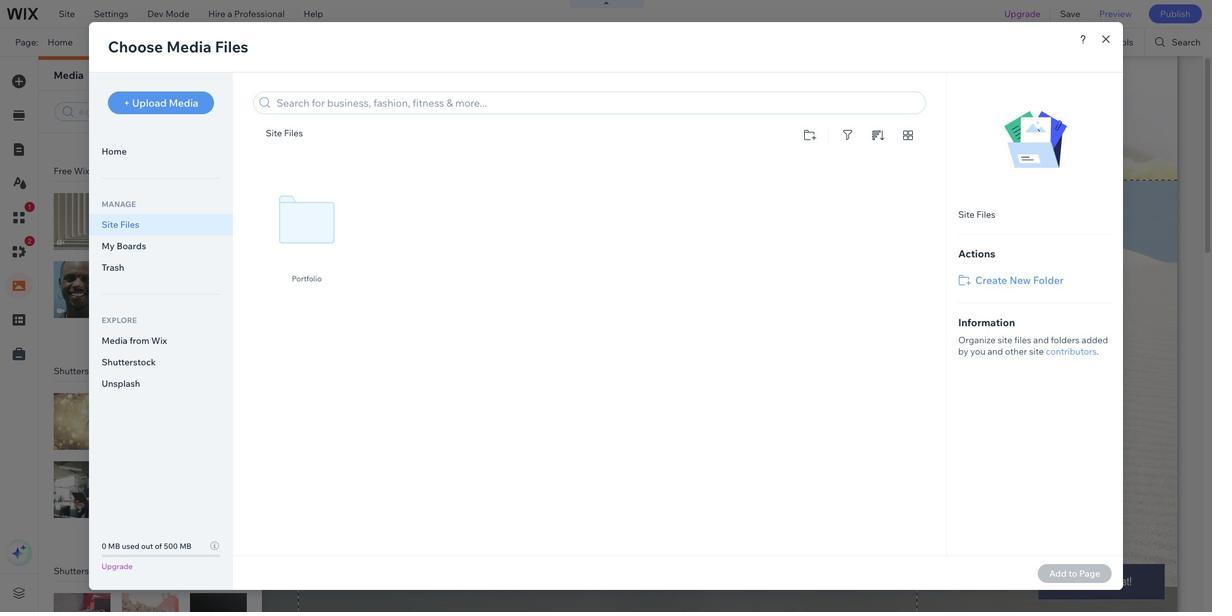 Task type: locate. For each thing, give the bounding box(es) containing it.
2 show more button from the top
[[119, 334, 182, 347]]

show more for shutterstock images
[[127, 535, 168, 545]]

3 show more from the top
[[127, 535, 168, 545]]

2 show more from the top
[[127, 335, 168, 345]]

free wix videos
[[54, 166, 120, 177]]

1 vertical spatial show
[[127, 335, 147, 345]]

shutterstock
[[54, 366, 107, 377], [54, 566, 107, 577]]

show more button up images
[[119, 334, 182, 347]]

site
[[59, 8, 75, 20]]

publish button
[[1150, 4, 1203, 23]]

1 vertical spatial more
[[149, 335, 168, 345]]

3 more from the top
[[149, 535, 168, 545]]

show more button up shutterstock videos
[[119, 534, 182, 547]]

1 shutterstock from the top
[[54, 366, 107, 377]]

show
[[127, 135, 147, 144], [127, 335, 147, 345], [127, 535, 147, 545]]

more
[[149, 135, 168, 144], [149, 335, 168, 345], [149, 535, 168, 545]]

preview
[[1100, 8, 1133, 20]]

a
[[228, 8, 232, 20]]

more for free wix videos
[[149, 335, 168, 345]]

2 more from the top
[[149, 335, 168, 345]]

show down e.g. business, fashion, fitness field on the left top
[[127, 135, 147, 144]]

2 vertical spatial show more
[[127, 535, 168, 545]]

show more down e.g. business, fashion, fitness field on the left top
[[127, 135, 168, 144]]

show more button down e.g. business, fashion, fitness field on the left top
[[119, 133, 182, 147]]

professional
[[234, 8, 285, 20]]

0 vertical spatial more
[[149, 135, 168, 144]]

0 vertical spatial show more button
[[119, 133, 182, 147]]

tools
[[1112, 37, 1134, 48]]

show more up shutterstock videos
[[127, 535, 168, 545]]

1 show from the top
[[127, 135, 147, 144]]

videos
[[91, 166, 120, 177], [109, 566, 138, 577]]

show for free wix videos
[[127, 335, 147, 345]]

1 show more from the top
[[127, 135, 168, 144]]

2 shutterstock from the top
[[54, 566, 107, 577]]

3 show more button from the top
[[119, 534, 182, 547]]

dev
[[147, 8, 164, 20]]

free
[[54, 166, 72, 177]]

show for shutterstock images
[[127, 535, 147, 545]]

2 vertical spatial show more button
[[119, 534, 182, 547]]

show up images
[[127, 335, 147, 345]]

1 more from the top
[[149, 135, 168, 144]]

publish
[[1161, 8, 1191, 20]]

wix
[[74, 166, 89, 177]]

1 vertical spatial videos
[[109, 566, 138, 577]]

1 vertical spatial show more button
[[119, 334, 182, 347]]

search button
[[1146, 28, 1213, 56]]

show more
[[127, 135, 168, 144], [127, 335, 168, 345], [127, 535, 168, 545]]

2 show from the top
[[127, 335, 147, 345]]

0 vertical spatial videos
[[91, 166, 120, 177]]

1 vertical spatial show more
[[127, 335, 168, 345]]

show more up images
[[127, 335, 168, 345]]

hire a professional
[[209, 8, 285, 20]]

show up shutterstock videos
[[127, 535, 147, 545]]

3 show from the top
[[127, 535, 147, 545]]

2 vertical spatial show
[[127, 535, 147, 545]]

shutterstock videos
[[54, 566, 138, 577]]

1 show more button from the top
[[119, 133, 182, 147]]

2 vertical spatial more
[[149, 535, 168, 545]]

0 vertical spatial shutterstock
[[54, 366, 107, 377]]

1 vertical spatial shutterstock
[[54, 566, 107, 577]]

upgrade
[[1005, 8, 1041, 20]]

e.g. business, fashion, fitness field
[[78, 105, 232, 118]]

show more button
[[119, 133, 182, 147], [119, 334, 182, 347], [119, 534, 182, 547]]

0 vertical spatial show more
[[127, 135, 168, 144]]

shutterstock images
[[54, 366, 139, 377]]

0 vertical spatial show
[[127, 135, 147, 144]]



Task type: describe. For each thing, give the bounding box(es) containing it.
home
[[48, 37, 73, 48]]

mode
[[166, 8, 190, 20]]

save
[[1061, 8, 1081, 20]]

shutterstock for shutterstock videos
[[54, 566, 107, 577]]

preview button
[[1091, 0, 1142, 28]]

images
[[109, 366, 139, 377]]

settings
[[94, 8, 129, 20]]

shutterstock for shutterstock images
[[54, 366, 107, 377]]

hire
[[209, 8, 226, 20]]

search
[[1173, 37, 1202, 48]]

show more for free wix videos
[[127, 335, 168, 345]]

tools button
[[1086, 28, 1146, 56]]

more for shutterstock images
[[149, 535, 168, 545]]

help
[[304, 8, 323, 20]]

dev mode
[[147, 8, 190, 20]]

show more button for shutterstock images
[[119, 534, 182, 547]]

media
[[54, 69, 84, 81]]

show more button for free wix videos
[[119, 334, 182, 347]]

betweenimagination.com
[[232, 37, 338, 48]]

save button
[[1051, 0, 1091, 28]]



Task type: vqa. For each thing, say whether or not it's contained in the screenshot.
Site
yes



